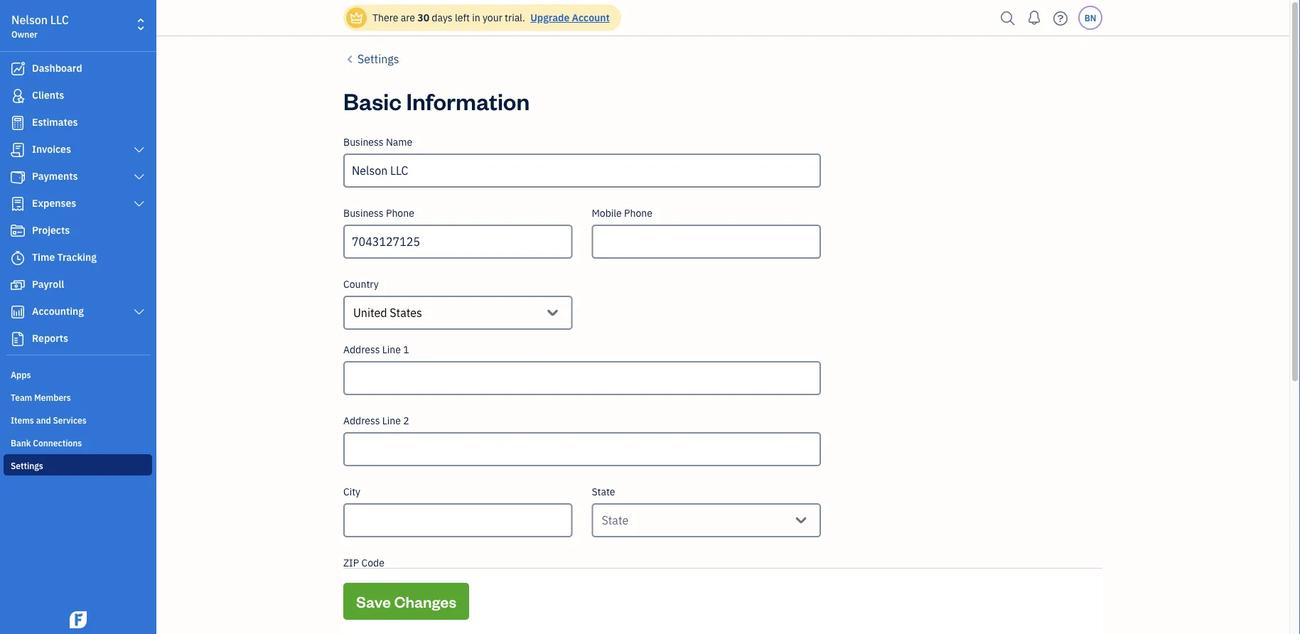 Task type: vqa. For each thing, say whether or not it's contained in the screenshot.
the address line 2
yes



Task type: locate. For each thing, give the bounding box(es) containing it.
phone right mobile
[[624, 207, 653, 220]]

settings link down bank connections link
[[4, 454, 152, 476]]

line for 1
[[382, 343, 401, 356]]

estimates
[[32, 116, 78, 129]]

0 vertical spatial line
[[382, 343, 401, 356]]

line left 2
[[382, 414, 401, 427]]

1 chevron large down image from the top
[[133, 198, 146, 210]]

1 vertical spatial chevron large down image
[[133, 306, 146, 318]]

1
[[403, 343, 409, 356]]

payments
[[32, 170, 78, 183]]

payroll link
[[4, 272, 152, 298]]

1 phone from the left
[[386, 207, 414, 220]]

chevron large down image up payments link
[[133, 144, 146, 156]]

chevron large down image for accounting
[[133, 306, 146, 318]]

expenses link
[[4, 191, 152, 217]]

accounting link
[[4, 299, 152, 325]]

settings up basic
[[358, 52, 399, 66]]

reports link
[[4, 326, 152, 352]]

chevron large down image inside invoices link
[[133, 144, 146, 156]]

line
[[382, 343, 401, 356], [382, 414, 401, 427]]

0 vertical spatial business
[[343, 135, 384, 149]]

1 vertical spatial business
[[343, 207, 384, 220]]

1 vertical spatial chevron large down image
[[133, 171, 146, 183]]

0 horizontal spatial phone
[[386, 207, 414, 220]]

line for 2
[[382, 414, 401, 427]]

1 address from the top
[[343, 343, 380, 356]]

state
[[592, 485, 615, 498], [602, 513, 629, 528]]

days
[[432, 11, 453, 24]]

chevron large down image for payments
[[133, 171, 146, 183]]

chevron large down image inside payments link
[[133, 171, 146, 183]]

2 phone from the left
[[624, 207, 653, 220]]

changes
[[394, 591, 457, 612]]

are
[[401, 11, 415, 24]]

None text field
[[422, 303, 425, 323]]

tracking
[[57, 251, 97, 264]]

address for address line 2
[[343, 414, 380, 427]]

0 vertical spatial state
[[592, 485, 615, 498]]

0 horizontal spatial settings link
[[4, 454, 152, 476]]

settings link
[[343, 50, 399, 68], [4, 454, 152, 476]]

payroll
[[32, 278, 64, 291]]

1 horizontal spatial phone
[[624, 207, 653, 220]]

bank connections link
[[4, 432, 152, 453]]

settings down bank
[[11, 460, 43, 471]]

0 vertical spatial address
[[343, 343, 380, 356]]

team members
[[11, 392, 71, 403]]

address
[[343, 343, 380, 356], [343, 414, 380, 427]]

expenses
[[32, 197, 76, 210]]

business
[[343, 135, 384, 149], [343, 207, 384, 220]]

main element
[[0, 0, 192, 634]]

items and services link
[[4, 409, 152, 430]]

chevron large down image down payroll link
[[133, 306, 146, 318]]

settings link up basic
[[343, 50, 399, 68]]

in
[[472, 11, 480, 24]]

united
[[353, 305, 387, 320]]

chevron large down image up the expenses link
[[133, 171, 146, 183]]

account
[[572, 11, 610, 24]]

mobile
[[592, 207, 622, 220]]

mobile phone
[[592, 207, 653, 220]]

Mobile Phone text field
[[592, 225, 821, 259]]

ZIP Code text field
[[343, 575, 573, 609]]

united states
[[353, 305, 422, 320]]

dashboard image
[[9, 62, 26, 76]]

notifications image
[[1023, 4, 1046, 32]]

time
[[32, 251, 55, 264]]

0 horizontal spatial settings
[[11, 460, 43, 471]]

invoices
[[32, 143, 71, 156]]

1 horizontal spatial settings link
[[343, 50, 399, 68]]

1 vertical spatial line
[[382, 414, 401, 427]]

and
[[36, 415, 51, 426]]

1 vertical spatial settings link
[[4, 454, 152, 476]]

zip code
[[343, 556, 385, 570]]

invoices link
[[4, 137, 152, 163]]

0 vertical spatial chevron large down image
[[133, 198, 146, 210]]

1 vertical spatial address
[[343, 414, 380, 427]]

llc
[[50, 12, 69, 27]]

basic information
[[343, 85, 530, 116]]

None text field
[[629, 511, 631, 530]]

2 address from the top
[[343, 414, 380, 427]]

0 vertical spatial settings
[[358, 52, 399, 66]]

2 chevron large down image from the top
[[133, 171, 146, 183]]

phone
[[386, 207, 414, 220], [624, 207, 653, 220]]

dashboard link
[[4, 56, 152, 82]]

states
[[390, 305, 422, 320]]

chevron large down image
[[133, 144, 146, 156], [133, 171, 146, 183]]

1 business from the top
[[343, 135, 384, 149]]

2 line from the top
[[382, 414, 401, 427]]

1 line from the top
[[382, 343, 401, 356]]

address down united
[[343, 343, 380, 356]]

payment image
[[9, 170, 26, 184]]

2 business from the top
[[343, 207, 384, 220]]

0 vertical spatial chevron large down image
[[133, 144, 146, 156]]

nelson llc owner
[[11, 12, 69, 40]]

phone up business phone "text field"
[[386, 207, 414, 220]]

Business Name text field
[[343, 154, 821, 188]]

1 horizontal spatial settings
[[358, 52, 399, 66]]

chevron large down image up projects link
[[133, 198, 146, 210]]

settings
[[358, 52, 399, 66], [11, 460, 43, 471]]

0 vertical spatial settings link
[[343, 50, 399, 68]]

1 vertical spatial settings
[[11, 460, 43, 471]]

address left 2
[[343, 414, 380, 427]]

reports
[[32, 332, 68, 345]]

zip
[[343, 556, 359, 570]]

2 chevron large down image from the top
[[133, 306, 146, 318]]

team
[[11, 392, 32, 403]]

1 chevron large down image from the top
[[133, 144, 146, 156]]

line left 1
[[382, 343, 401, 356]]

chevron large down image
[[133, 198, 146, 210], [133, 306, 146, 318]]



Task type: describe. For each thing, give the bounding box(es) containing it.
apps
[[11, 369, 31, 380]]

crown image
[[349, 10, 364, 25]]

client image
[[9, 89, 26, 103]]

business name
[[343, 135, 413, 149]]

upgrade
[[531, 11, 570, 24]]

phone for business phone
[[386, 207, 414, 220]]

freshbooks image
[[67, 612, 90, 629]]

members
[[34, 392, 71, 403]]

there are 30 days left in your trial. upgrade account
[[373, 11, 610, 24]]

estimate image
[[9, 116, 26, 130]]

save changes
[[356, 591, 457, 612]]

name
[[386, 135, 413, 149]]

chevron large down image for expenses
[[133, 198, 146, 210]]

trial.
[[505, 11, 525, 24]]

country
[[343, 278, 379, 291]]

chart image
[[9, 305, 26, 319]]

clients
[[32, 89, 64, 102]]

city
[[343, 485, 361, 498]]

business for business name
[[343, 135, 384, 149]]

project image
[[9, 224, 26, 238]]

settings inside main element
[[11, 460, 43, 471]]

address line 1
[[343, 343, 409, 356]]

address line 2
[[343, 414, 409, 427]]

apps link
[[4, 363, 152, 385]]

there
[[373, 11, 398, 24]]

save changes button
[[343, 583, 469, 620]]

projects link
[[4, 218, 152, 244]]

bank connections
[[11, 437, 82, 449]]

time tracking link
[[4, 245, 152, 271]]

chevron large down image for invoices
[[133, 144, 146, 156]]

Address Line 1 text field
[[343, 361, 821, 395]]

money image
[[9, 278, 26, 292]]

services
[[53, 415, 87, 426]]

search image
[[997, 7, 1020, 29]]

nelson
[[11, 12, 48, 27]]

City text field
[[343, 503, 573, 538]]

code
[[362, 556, 385, 570]]

invoice image
[[9, 143, 26, 157]]

dashboard
[[32, 62, 82, 75]]

projects
[[32, 224, 70, 237]]

report image
[[9, 332, 26, 346]]

estimates link
[[4, 110, 152, 136]]

basic
[[343, 85, 402, 116]]

Business Phone text field
[[343, 225, 573, 259]]

phone for mobile phone
[[624, 207, 653, 220]]

upgrade account link
[[528, 11, 610, 24]]

time tracking
[[32, 251, 97, 264]]

30
[[418, 11, 430, 24]]

business for business phone
[[343, 207, 384, 220]]

go to help image
[[1050, 7, 1072, 29]]

timer image
[[9, 251, 26, 265]]

items and services
[[11, 415, 87, 426]]

accounting
[[32, 305, 84, 318]]

payments link
[[4, 164, 152, 190]]

items
[[11, 415, 34, 426]]

owner
[[11, 28, 38, 40]]

2
[[403, 414, 409, 427]]

address for address line 1
[[343, 343, 380, 356]]

your
[[483, 11, 503, 24]]

clients link
[[4, 83, 152, 109]]

Address Line 2 text field
[[343, 432, 821, 466]]

1 vertical spatial state
[[602, 513, 629, 528]]

left
[[455, 11, 470, 24]]

bn button
[[1079, 6, 1103, 30]]

bn
[[1085, 12, 1097, 23]]

connections
[[33, 437, 82, 449]]

bank
[[11, 437, 31, 449]]

expense image
[[9, 197, 26, 211]]

save
[[356, 591, 391, 612]]

business phone
[[343, 207, 414, 220]]

information
[[406, 85, 530, 116]]

team members link
[[4, 386, 152, 407]]



